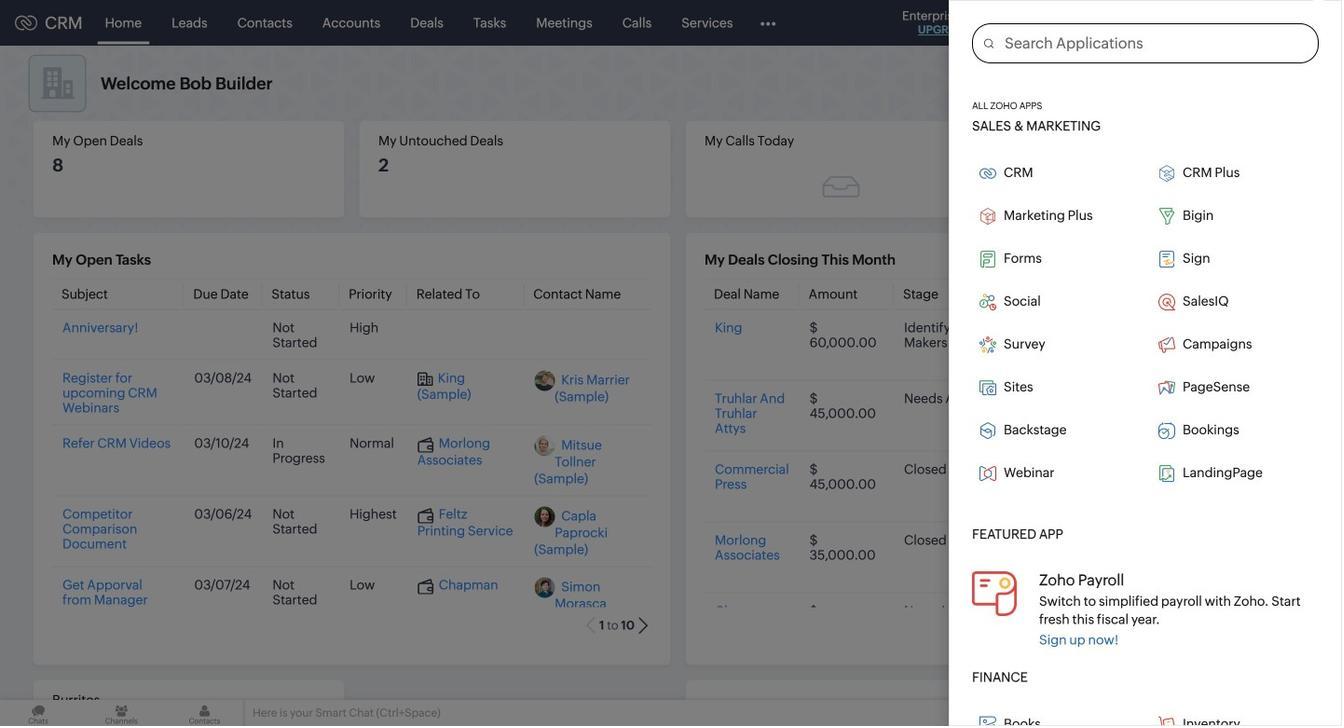 Task type: vqa. For each thing, say whether or not it's contained in the screenshot.
Search TEXT FIELD
no



Task type: describe. For each thing, give the bounding box(es) containing it.
chats image
[[0, 700, 77, 726]]

zoho payroll image
[[972, 571, 1017, 616]]

Search Applications text field
[[994, 24, 1318, 62]]

profile element
[[1247, 0, 1300, 45]]

calendar image
[[1145, 15, 1161, 30]]

logo image
[[15, 15, 37, 30]]

channels image
[[83, 700, 160, 726]]

signals image
[[1109, 15, 1122, 31]]



Task type: locate. For each thing, give the bounding box(es) containing it.
contacts image
[[166, 700, 243, 726]]

search element
[[1060, 0, 1098, 46]]

profile image
[[1259, 8, 1288, 38]]

signals element
[[1098, 0, 1134, 46]]

search image
[[1071, 15, 1087, 31]]



